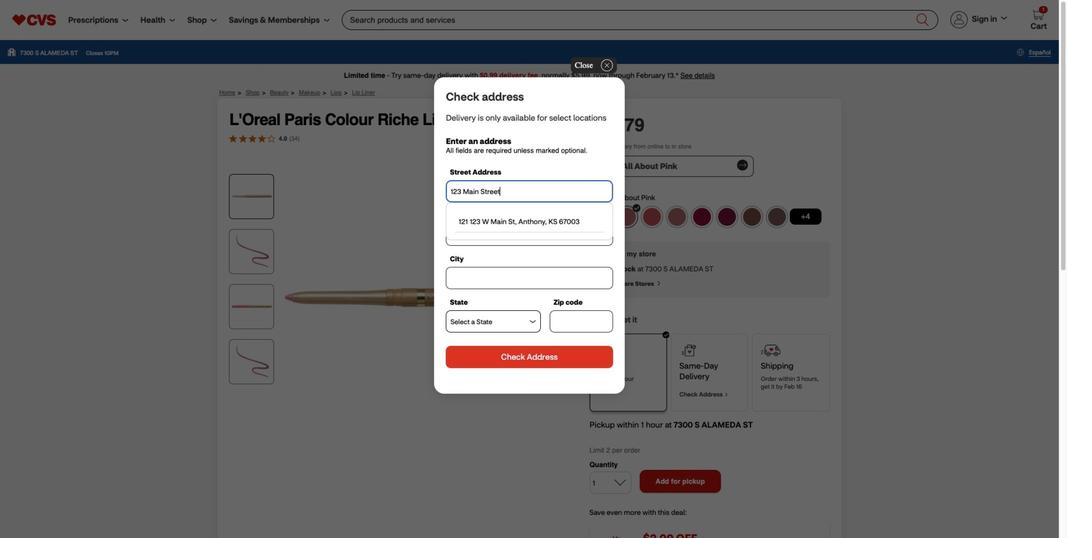 Task type: describe. For each thing, give the bounding box(es) containing it.
Variant Color: Eternal Mauve, 4 of 12:  Eternal Mauve Not selected   radio
[[666, 206, 688, 228]]

Variant Color: Au Naturale, 1 of 12:  Au Naturale Not selected   radio
[[591, 206, 613, 228]]

variant color: eternal mauve, 4 of 12:  eternal mauve not selected image
[[666, 206, 688, 228]]

variant color: forever rose, 3 of 12:  forever rose not selected image
[[641, 206, 663, 228]]

Variant Color: Nudes For Life, 7 of 12:  Nudes For Life Not selected   radio
[[741, 206, 763, 228]]

variant color: lasting plum, 5 of 12:  lasting plum not selected image
[[691, 206, 713, 228]]

l'oreal paris colour riche liner, thumbnail image 2 of 4 image
[[232, 231, 272, 271]]

Variant Color: Forever Rose, 3 of 12:  Forever Rose Not selected   radio
[[641, 206, 663, 228]]

Street address text field
[[446, 180, 613, 202]]

variant color: au naturale, 1 of 12:  au naturale not selected image
[[591, 206, 613, 228]]

Variant Color: Toffee To Be, 8 of 12:  Toffee To Be Not selected   radio
[[766, 206, 788, 228]]

variant color: truly burgundy, 6 of 12:  truly burgundy not selected image
[[716, 206, 738, 228]]

l'oreal paris colour riche liner, thumbnail image 1 of 4 image
[[232, 176, 272, 216]]



Task type: locate. For each thing, give the bounding box(es) containing it.
Search CVS search field
[[342, 10, 939, 30]]

l'oreal paris colour riche liner, thumbnail image 4 of 4 image
[[232, 342, 272, 382]]

close modal image
[[571, 57, 617, 73]]

option
[[454, 210, 605, 232]]

Variant Color: All About Pink, 2 of 12:  All About Pink Selected   radio
[[616, 204, 641, 228]]

ZIP code text field
[[550, 311, 613, 333]]

Unit, apartment, etc (optional) text field
[[446, 224, 613, 246]]

l'oreal paris colour riche liner, thumbnail image 3 of 4 image
[[232, 287, 272, 327]]

toggle more/less swatches image
[[790, 209, 822, 225]]

City text field
[[446, 267, 613, 289]]

main navigation
[[56, 14, 330, 26]]

Variant Color: Truly Burgundy, 6 of 12:  Truly Burgundy Not selected   radio
[[716, 206, 738, 228]]

variant color: toffee to be, 8 of 12:  toffee to be not selected image
[[766, 206, 788, 228]]

Variant Color: Lasting Plum, 5 of 12:  Lasting Plum Not selected   radio
[[691, 206, 713, 228]]

price $10.79. element
[[590, 115, 645, 135]]

variant color: nudes for life, 7 of 12:  nudes for life not selected image
[[741, 206, 763, 228]]

in stock at 7300 s alameda st element
[[598, 264, 822, 274]]



Task type: vqa. For each thing, say whether or not it's contained in the screenshot.
3rd options from left
no



